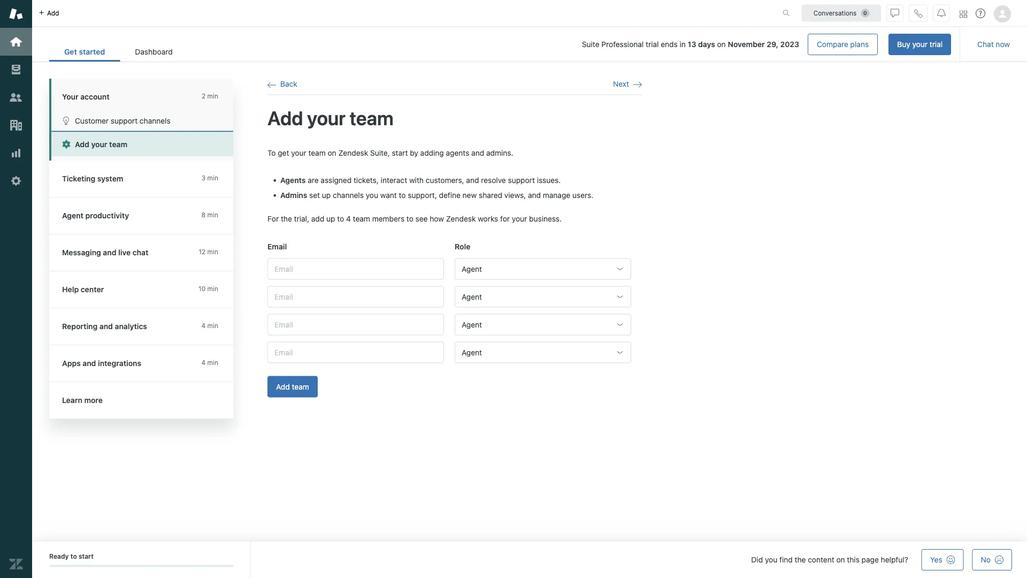 Task type: locate. For each thing, give the bounding box(es) containing it.
0 vertical spatial add
[[47, 9, 59, 17]]

views image
[[9, 63, 23, 77]]

business.
[[529, 214, 562, 223]]

learn
[[62, 396, 82, 405]]

0 horizontal spatial support
[[111, 116, 138, 125]]

on right days
[[718, 40, 726, 49]]

2 trial from the left
[[646, 40, 659, 49]]

1 vertical spatial add your team
[[75, 140, 127, 149]]

live
[[118, 248, 131, 257]]

on left this
[[837, 555, 846, 564]]

2 vertical spatial 4
[[202, 359, 206, 366]]

min inside your account heading
[[207, 92, 218, 100]]

agents
[[280, 176, 306, 185]]

tickets,
[[354, 176, 379, 185]]

0 vertical spatial support
[[111, 116, 138, 125]]

2 min from the top
[[207, 174, 218, 182]]

1 vertical spatial channels
[[333, 191, 364, 200]]

1 vertical spatial on
[[328, 148, 337, 157]]

1 horizontal spatial zendesk
[[446, 214, 476, 223]]

ends
[[661, 40, 678, 49]]

learn more button
[[49, 382, 231, 419]]

0 vertical spatial 4
[[346, 214, 351, 223]]

4 inside region
[[346, 214, 351, 223]]

on inside footer
[[837, 555, 846, 564]]

section
[[196, 34, 952, 55]]

suite
[[582, 40, 600, 49]]

did
[[752, 555, 763, 564]]

start
[[392, 148, 408, 157], [79, 553, 94, 560]]

min inside apps and integrations heading
[[207, 359, 218, 366]]

add right trial,
[[311, 214, 325, 223]]

support up views,
[[508, 176, 535, 185]]

content-title region
[[268, 106, 642, 130]]

conversations button
[[802, 5, 882, 22]]

back button
[[268, 79, 298, 89]]

add
[[268, 106, 303, 129], [75, 140, 89, 149], [276, 382, 290, 391]]

team
[[350, 106, 394, 129], [109, 140, 127, 149], [309, 148, 326, 157], [353, 214, 370, 223], [292, 382, 309, 391]]

center
[[81, 285, 104, 294]]

12 min
[[199, 248, 218, 256]]

get
[[64, 47, 77, 56]]

0 vertical spatial on
[[718, 40, 726, 49]]

your inside section
[[913, 40, 928, 49]]

email
[[268, 242, 287, 251]]

region
[[268, 148, 642, 410]]

1 horizontal spatial channels
[[333, 191, 364, 200]]

3 email field from the top
[[268, 314, 444, 335]]

min inside messaging and live chat heading
[[207, 248, 218, 256]]

1 horizontal spatial on
[[718, 40, 726, 49]]

channels
[[140, 116, 171, 125], [333, 191, 364, 200]]

4
[[346, 214, 351, 223], [202, 322, 206, 329], [202, 359, 206, 366]]

your account
[[62, 92, 110, 101]]

1 horizontal spatial you
[[765, 555, 778, 564]]

the
[[281, 214, 292, 223], [795, 555, 806, 564]]

are
[[308, 176, 319, 185]]

4 min for integrations
[[202, 359, 218, 366]]

ready to start
[[49, 553, 94, 560]]

2
[[202, 92, 206, 100]]

0 vertical spatial up
[[322, 191, 331, 200]]

agent button
[[455, 258, 632, 280], [455, 286, 632, 307], [455, 314, 632, 335], [455, 342, 632, 363]]

up
[[322, 191, 331, 200], [327, 214, 335, 223]]

messaging and live chat heading
[[49, 234, 244, 271]]

chat
[[978, 40, 994, 49]]

you down tickets,
[[366, 191, 378, 200]]

0 vertical spatial 4 min
[[202, 322, 218, 329]]

0 horizontal spatial zendesk
[[339, 148, 368, 157]]

page
[[862, 555, 879, 564]]

1 vertical spatial 4
[[202, 322, 206, 329]]

support
[[111, 116, 138, 125], [508, 176, 535, 185]]

region containing to get your team on zendesk suite, start by adding agents and admins.
[[268, 148, 642, 410]]

1 vertical spatial up
[[327, 214, 335, 223]]

trial
[[930, 40, 943, 49], [646, 40, 659, 49]]

2 horizontal spatial on
[[837, 555, 846, 564]]

0 horizontal spatial trial
[[646, 40, 659, 49]]

min inside reporting and analytics heading
[[207, 322, 218, 329]]

trial,
[[294, 214, 309, 223]]

the right find
[[795, 555, 806, 564]]

min inside 'ticketing system' heading
[[207, 174, 218, 182]]

agent inside heading
[[62, 211, 83, 220]]

2 vertical spatial add
[[276, 382, 290, 391]]

add for content-title region on the top of page
[[268, 106, 303, 129]]

up right trial,
[[327, 214, 335, 223]]

plans
[[851, 40, 869, 49]]

to right ready
[[71, 553, 77, 560]]

views,
[[505, 191, 526, 200]]

3 agent button from the top
[[455, 314, 632, 335]]

get help image
[[976, 9, 986, 18]]

1 horizontal spatial support
[[508, 176, 535, 185]]

start left the by
[[392, 148, 408, 157]]

6 min from the top
[[207, 322, 218, 329]]

compare plans
[[817, 40, 869, 49]]

0 vertical spatial the
[[281, 214, 292, 223]]

1 horizontal spatial the
[[795, 555, 806, 564]]

apps and integrations heading
[[49, 345, 244, 382]]

compare
[[817, 40, 849, 49]]

up right set
[[322, 191, 331, 200]]

add team
[[276, 382, 309, 391]]

ticketing system
[[62, 174, 123, 183]]

messaging and live chat
[[62, 248, 149, 257]]

progress-bar progress bar
[[49, 565, 233, 567]]

0 vertical spatial zendesk
[[339, 148, 368, 157]]

channels up add your team button
[[140, 116, 171, 125]]

12
[[199, 248, 206, 256]]

0 horizontal spatial start
[[79, 553, 94, 560]]

your account heading
[[49, 79, 244, 109]]

min inside help center heading
[[207, 285, 218, 293]]

zendesk left suite,
[[339, 148, 368, 157]]

zendesk right how
[[446, 214, 476, 223]]

3 min from the top
[[207, 211, 218, 219]]

0 horizontal spatial you
[[366, 191, 378, 200]]

for
[[501, 214, 510, 223]]

support,
[[408, 191, 437, 200]]

0 vertical spatial channels
[[140, 116, 171, 125]]

reporting image
[[9, 146, 23, 160]]

conversations
[[814, 9, 857, 17]]

1 4 min from the top
[[202, 322, 218, 329]]

4 min from the top
[[207, 248, 218, 256]]

0 horizontal spatial add your team
[[75, 140, 127, 149]]

1 vertical spatial support
[[508, 176, 535, 185]]

admins
[[280, 191, 307, 200]]

1 trial from the left
[[930, 40, 943, 49]]

and inside heading
[[83, 359, 96, 368]]

zendesk image
[[9, 557, 23, 571]]

footer
[[32, 542, 1028, 578]]

1 vertical spatial zendesk
[[446, 214, 476, 223]]

4 agent button from the top
[[455, 342, 632, 363]]

3
[[202, 174, 206, 182]]

2 4 min from the top
[[202, 359, 218, 366]]

days
[[699, 40, 716, 49]]

zendesk
[[339, 148, 368, 157], [446, 214, 476, 223]]

1 vertical spatial add
[[311, 214, 325, 223]]

and right apps
[[83, 359, 96, 368]]

4 inside reporting and analytics heading
[[202, 322, 206, 329]]

the inside footer
[[795, 555, 806, 564]]

the right for
[[281, 214, 292, 223]]

1 vertical spatial the
[[795, 555, 806, 564]]

apps
[[62, 359, 81, 368]]

customer
[[75, 116, 109, 125]]

1 horizontal spatial start
[[392, 148, 408, 157]]

4 min
[[202, 322, 218, 329], [202, 359, 218, 366]]

add right zendesk support icon
[[47, 9, 59, 17]]

1 horizontal spatial add
[[311, 214, 325, 223]]

on up assigned
[[328, 148, 337, 157]]

2 vertical spatial on
[[837, 555, 846, 564]]

0 vertical spatial start
[[392, 148, 408, 157]]

you
[[366, 191, 378, 200], [765, 555, 778, 564]]

ticketing system heading
[[49, 161, 244, 198]]

min inside agent productivity heading
[[207, 211, 218, 219]]

1 horizontal spatial add your team
[[268, 106, 394, 129]]

5 min from the top
[[207, 285, 218, 293]]

system
[[97, 174, 123, 183]]

1 vertical spatial you
[[765, 555, 778, 564]]

1 horizontal spatial trial
[[930, 40, 943, 49]]

support up add your team button
[[111, 116, 138, 125]]

min
[[207, 92, 218, 100], [207, 174, 218, 182], [207, 211, 218, 219], [207, 248, 218, 256], [207, 285, 218, 293], [207, 322, 218, 329], [207, 359, 218, 366]]

tab list
[[49, 42, 188, 62]]

to right want
[[399, 191, 406, 200]]

7 min from the top
[[207, 359, 218, 366]]

to down assigned
[[337, 214, 344, 223]]

integrations
[[98, 359, 141, 368]]

zendesk products image
[[960, 10, 968, 18]]

tab list containing get started
[[49, 42, 188, 62]]

4 min inside reporting and analytics heading
[[202, 322, 218, 329]]

0 vertical spatial you
[[366, 191, 378, 200]]

agent button for 2nd email field from the top
[[455, 286, 632, 307]]

0 horizontal spatial add
[[47, 9, 59, 17]]

1 agent button from the top
[[455, 258, 632, 280]]

agent button for 2nd email field from the bottom of the page
[[455, 314, 632, 335]]

customers,
[[426, 176, 464, 185]]

1 min from the top
[[207, 92, 218, 100]]

4 inside apps and integrations heading
[[202, 359, 206, 366]]

get
[[278, 148, 289, 157]]

you right "did" at the right bottom
[[765, 555, 778, 564]]

channels down assigned
[[333, 191, 364, 200]]

chat
[[133, 248, 149, 257]]

professional
[[602, 40, 644, 49]]

November 29, 2023 text field
[[728, 40, 800, 49]]

to inside footer
[[71, 553, 77, 560]]

2 agent button from the top
[[455, 286, 632, 307]]

trial inside button
[[930, 40, 943, 49]]

1 vertical spatial 4 min
[[202, 359, 218, 366]]

and left 'live'
[[103, 248, 116, 257]]

Email field
[[268, 258, 444, 280], [268, 286, 444, 307], [268, 314, 444, 335], [268, 342, 444, 363]]

section containing compare plans
[[196, 34, 952, 55]]

1 email field from the top
[[268, 258, 444, 280]]

compare plans button
[[808, 34, 879, 55]]

add your team button
[[51, 132, 233, 156]]

agent button for 1st email field from the bottom of the page
[[455, 342, 632, 363]]

add inside 'dropdown button'
[[47, 9, 59, 17]]

trial down "notifications" image
[[930, 40, 943, 49]]

min for messaging and live chat
[[207, 248, 218, 256]]

start right ready
[[79, 553, 94, 560]]

messaging
[[62, 248, 101, 257]]

0 vertical spatial add your team
[[268, 106, 394, 129]]

0 horizontal spatial the
[[281, 214, 292, 223]]

customer support channels
[[75, 116, 171, 125]]

agent productivity heading
[[49, 198, 244, 234]]

4 email field from the top
[[268, 342, 444, 363]]

0 vertical spatial add
[[268, 106, 303, 129]]

add inside content-title region
[[268, 106, 303, 129]]

trial left ends
[[646, 40, 659, 49]]

did you find the content on this page helpful?
[[752, 555, 909, 564]]

get started image
[[9, 35, 23, 49]]

1 vertical spatial start
[[79, 553, 94, 560]]

new
[[463, 191, 477, 200]]

productivity
[[85, 211, 129, 220]]

to
[[399, 191, 406, 200], [337, 214, 344, 223], [407, 214, 414, 223], [71, 553, 77, 560]]

4 min inside apps and integrations heading
[[202, 359, 218, 366]]

0 horizontal spatial channels
[[140, 116, 171, 125]]



Task type: vqa. For each thing, say whether or not it's contained in the screenshot.
BUSINESS.
yes



Task type: describe. For each thing, give the bounding box(es) containing it.
reporting and analytics heading
[[49, 308, 244, 345]]

4 for apps and integrations
[[202, 359, 206, 366]]

agent productivity
[[62, 211, 129, 220]]

your
[[62, 92, 79, 101]]

interact
[[381, 176, 407, 185]]

no button
[[973, 549, 1013, 571]]

learn more heading
[[49, 382, 244, 419]]

customer support channels button
[[51, 109, 233, 132]]

trial for your
[[930, 40, 943, 49]]

min for ticketing system
[[207, 174, 218, 182]]

main element
[[0, 0, 32, 578]]

admin image
[[9, 174, 23, 188]]

next button
[[613, 79, 642, 89]]

more
[[84, 396, 103, 405]]

10
[[199, 285, 206, 293]]

this
[[848, 555, 860, 564]]

analytics
[[115, 322, 147, 331]]

agents
[[446, 148, 470, 157]]

and right views,
[[528, 191, 541, 200]]

team inside content-title region
[[350, 106, 394, 129]]

organizations image
[[9, 118, 23, 132]]

back
[[280, 79, 298, 88]]

with
[[409, 176, 424, 185]]

users.
[[573, 191, 594, 200]]

now
[[996, 40, 1011, 49]]

add your team inside content-title region
[[268, 106, 394, 129]]

notifications image
[[938, 9, 946, 17]]

define
[[439, 191, 461, 200]]

2023
[[781, 40, 800, 49]]

channels inside button
[[140, 116, 171, 125]]

shared
[[479, 191, 503, 200]]

manage
[[543, 191, 571, 200]]

4 min for analytics
[[202, 322, 218, 329]]

get started
[[64, 47, 105, 56]]

support inside region
[[508, 176, 535, 185]]

reporting and analytics
[[62, 322, 147, 331]]

find
[[780, 555, 793, 564]]

min for agent productivity
[[207, 211, 218, 219]]

and up new
[[466, 176, 479, 185]]

your inside content-title region
[[307, 106, 346, 129]]

adding
[[421, 148, 444, 157]]

started
[[79, 47, 105, 56]]

reporting
[[62, 322, 98, 331]]

members
[[372, 214, 405, 223]]

start inside footer
[[79, 553, 94, 560]]

issues.
[[537, 176, 561, 185]]

resolve
[[481, 176, 506, 185]]

add for add team button
[[276, 382, 290, 391]]

works
[[478, 214, 499, 223]]

next
[[613, 79, 630, 88]]

to left see
[[407, 214, 414, 223]]

and left analytics
[[99, 322, 113, 331]]

help center
[[62, 285, 104, 294]]

agents are assigned tickets, interact with customers, and resolve support issues.
[[280, 176, 561, 185]]

customers image
[[9, 90, 23, 104]]

assigned
[[321, 176, 352, 185]]

no
[[982, 555, 991, 564]]

by
[[410, 148, 419, 157]]

to get your team on zendesk suite, start by adding agents and admins.
[[268, 148, 514, 157]]

to
[[268, 148, 276, 157]]

suite professional trial ends in 13 days on november 29, 2023
[[582, 40, 800, 49]]

admins.
[[487, 148, 514, 157]]

yes
[[931, 555, 943, 564]]

november
[[728, 40, 765, 49]]

help
[[62, 285, 79, 294]]

agent button for fourth email field from the bottom
[[455, 258, 632, 280]]

on inside section
[[718, 40, 726, 49]]

content
[[808, 555, 835, 564]]

button displays agent's chat status as invisible. image
[[891, 9, 900, 17]]

apps and integrations
[[62, 359, 141, 368]]

1 vertical spatial add
[[75, 140, 89, 149]]

admins set up channels you want to support, define new shared views, and manage users.
[[280, 191, 594, 200]]

dashboard
[[135, 47, 173, 56]]

ticketing
[[62, 174, 95, 183]]

for the trial, add up to 4 team members to see how zendesk works for your business.
[[268, 214, 562, 223]]

start inside region
[[392, 148, 408, 157]]

learn more
[[62, 396, 103, 405]]

3 min
[[202, 174, 218, 182]]

add team button
[[268, 376, 318, 397]]

in
[[680, 40, 686, 49]]

yes button
[[922, 549, 964, 571]]

support inside button
[[111, 116, 138, 125]]

the inside region
[[281, 214, 292, 223]]

trial for professional
[[646, 40, 659, 49]]

buy
[[898, 40, 911, 49]]

2 email field from the top
[[268, 286, 444, 307]]

footer containing did you find the content on this page helpful?
[[32, 542, 1028, 578]]

how
[[430, 214, 444, 223]]

add your team inside button
[[75, 140, 127, 149]]

29,
[[767, 40, 779, 49]]

see
[[416, 214, 428, 223]]

suite,
[[370, 148, 390, 157]]

ready
[[49, 553, 69, 560]]

min for reporting and analytics
[[207, 322, 218, 329]]

for
[[268, 214, 279, 223]]

dashboard tab
[[120, 42, 188, 62]]

8
[[202, 211, 206, 219]]

0 horizontal spatial on
[[328, 148, 337, 157]]

13
[[688, 40, 697, 49]]

chat now
[[978, 40, 1011, 49]]

8 min
[[202, 211, 218, 219]]

4 for reporting and analytics
[[202, 322, 206, 329]]

min for apps and integrations
[[207, 359, 218, 366]]

buy your trial button
[[889, 34, 952, 55]]

min for help center
[[207, 285, 218, 293]]

zendesk support image
[[9, 7, 23, 21]]

set
[[309, 191, 320, 200]]

help center heading
[[49, 271, 244, 308]]

add button
[[32, 0, 66, 26]]

min for your account
[[207, 92, 218, 100]]

and right agents
[[472, 148, 485, 157]]



